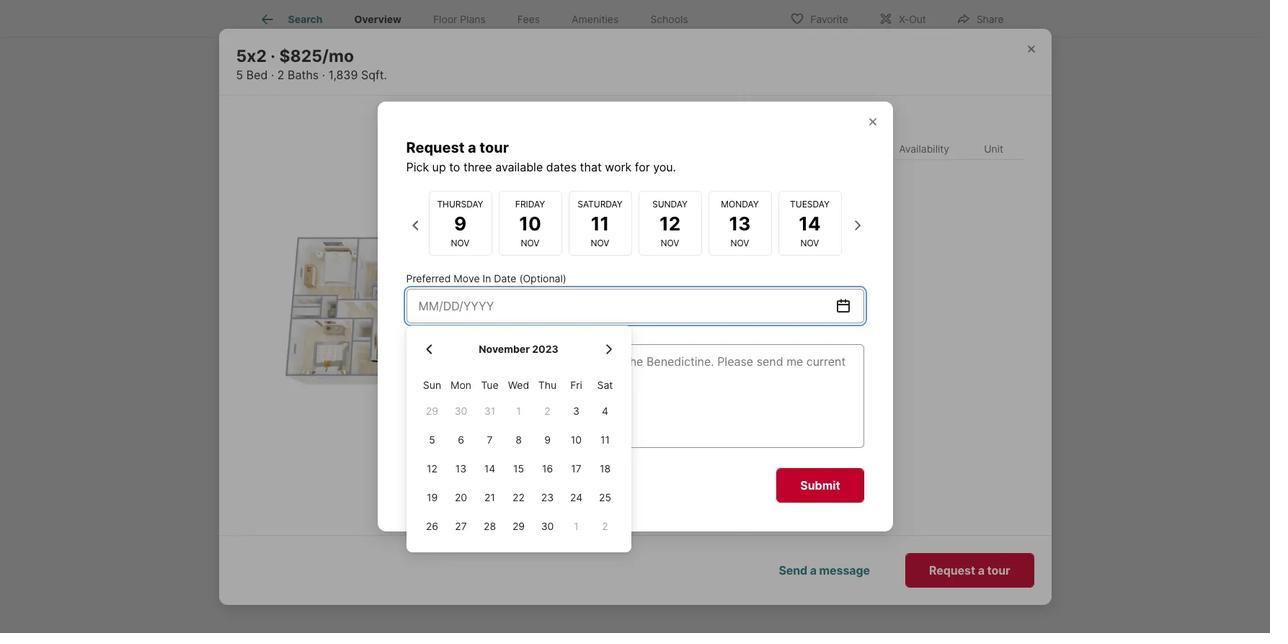 Task type: vqa. For each thing, say whether or not it's contained in the screenshot.


Task type: describe. For each thing, give the bounding box(es) containing it.
fri dec 01 2023 cell
[[574, 521, 579, 533]]

mon nov 20 2023 cell
[[447, 484, 475, 513]]

dialog containing 9
[[377, 102, 893, 553]]

nov for 14
[[801, 238, 819, 248]]

0 vertical spatial request a tour button
[[808, 115, 999, 149]]

favorite
[[810, 13, 848, 25]]

tab inside summary tab list
[[506, 246, 765, 282]]

20 for 20
[[455, 492, 467, 504]]

5x2 · $825/mo 5 bed · 2 baths · 1,839 sqft.
[[236, 46, 387, 82]]

5 bed (1)
[[243, 313, 299, 329]]

11 inside cell
[[600, 434, 610, 447]]

29
[[512, 521, 525, 533]]

2 vertical spatial baths
[[445, 398, 472, 410]]

(520) 999-3027 link
[[808, 201, 999, 236]]

send a message button inside 5x2 · $825/mo dialog
[[755, 553, 894, 588]]

fees tab
[[502, 2, 556, 37]]

nov for 11
[[591, 238, 609, 248]]

17
[[571, 463, 582, 475]]

amenities tab
[[556, 2, 635, 37]]

submit button
[[777, 469, 864, 503]]

28
[[484, 521, 496, 533]]

floor plans tab
[[417, 2, 502, 37]]

sqft. inside 5x2 · $825/mo 5 bed · 2 baths · 1,839 sqft.
[[361, 68, 387, 82]]

floor plans
[[433, 13, 486, 25]]

6
[[458, 434, 464, 447]]

request a tour for the top the request a tour button
[[863, 125, 944, 139]]

18
[[600, 463, 611, 475]]

the
[[388, 518, 409, 533]]

tour inside the request a tour pick up to three available dates that work for you.
[[480, 139, 509, 156]]

favorite button
[[778, 3, 861, 33]]

three
[[463, 160, 492, 174]]

(520) 999-3027 button
[[808, 201, 999, 236]]

saturday
[[578, 199, 623, 209]]

nov for 10
[[521, 238, 540, 248]]

1 image image from the left
[[243, 0, 785, 15]]

write a message
[[406, 328, 485, 340]]

november 2023
[[479, 343, 558, 356]]

1 horizontal spatial $825/mo
[[400, 374, 458, 389]]

3027
[[930, 211, 960, 226]]

2 image image from the left
[[790, 0, 1016, 15]]

sunday 12 nov
[[652, 199, 688, 248]]

wed nov 22 2023 cell
[[504, 484, 533, 513]]

0 horizontal spatial unit
[[454, 133, 471, 144]]

2 inside 5x2 · $825/mo 5 bed · 2 baths · 1,839 sqft.
[[277, 68, 284, 82]]

share
[[977, 13, 1004, 25]]

tue
[[481, 379, 499, 391]]

11 inside saturday 11 nov
[[591, 212, 609, 235]]

20 for 20 units available
[[400, 427, 414, 442]]

work
[[605, 160, 632, 174]]

open today: 9:00 am-6:00 pm
[[821, 270, 987, 284]]

1 vertical spatial 1,839
[[481, 398, 506, 410]]

mon
[[451, 379, 471, 391]]

request a tour for bottommost the request a tour button
[[929, 563, 1010, 578]]

tab list containing search
[[243, 0, 716, 37]]

beds
[[353, 87, 380, 101]]

0 horizontal spatial benedictine
[[268, 36, 335, 51]]

27
[[455, 521, 467, 533]]

tue nov 28 2023 cell
[[475, 513, 504, 542]]

1 vertical spatial sqft.
[[509, 398, 532, 410]]

plans
[[460, 13, 486, 25]]

dishwasher
[[356, 133, 404, 144]]

message for send a message button within the 5x2 · $825/mo dialog
[[819, 563, 870, 578]]

1 vertical spatial the
[[868, 78, 896, 95]]

sun
[[423, 379, 441, 391]]

search link
[[259, 11, 323, 28]]

tour for the top the request a tour button
[[921, 125, 944, 139]]

9:00
[[890, 270, 915, 284]]

$825 /mo price
[[243, 64, 318, 101]]

9 inside thursday 9 nov
[[454, 212, 466, 235]]

999-
[[903, 211, 930, 226]]

schools
[[650, 13, 688, 25]]

have
[[243, 518, 275, 533]]

summary tab
[[246, 246, 506, 282]]

0 vertical spatial in
[[444, 133, 451, 144]]

5 for 5 bed (1)
[[243, 313, 252, 329]]

x-
[[899, 13, 909, 25]]

about
[[348, 518, 385, 533]]

preferred move in date (optional)
[[406, 272, 567, 285]]

row containing 3
[[418, 397, 620, 426]]

4
[[602, 405, 608, 418]]

friday 10 nov
[[515, 199, 545, 248]]

tue nov 07 2023 cell
[[475, 426, 504, 455]]

12 inside sunday 12 nov
[[660, 212, 681, 235]]

1 vertical spatial request a tour button
[[905, 553, 1034, 588]]

fees
[[517, 13, 540, 25]]

available inside the request a tour pick up to three available dates that work for you.
[[495, 160, 543, 174]]

open
[[821, 270, 850, 284]]

thursday
[[437, 199, 483, 209]]

message for send a message button to the top
[[899, 171, 950, 185]]

disposal
[[528, 133, 563, 144]]

overview tab
[[338, 2, 417, 37]]

november
[[479, 343, 530, 356]]

row containing 19
[[418, 484, 620, 513]]

$825
[[243, 64, 286, 85]]

wed
[[508, 379, 529, 391]]

that
[[580, 160, 602, 174]]

the benedictine
[[243, 36, 335, 51]]

call link
[[396, 545, 540, 580]]

25
[[599, 492, 611, 504]]

thu nov 30 2023 cell
[[533, 513, 562, 542]]

14 inside cell
[[484, 463, 495, 475]]

nov for 13
[[731, 238, 749, 248]]

search
[[288, 13, 323, 25]]

0 vertical spatial send a message button
[[808, 161, 999, 195]]

summary
[[353, 258, 398, 270]]

5x2 $825/mo
[[400, 355, 458, 389]]

(optional)
[[519, 272, 567, 285]]

10 inside friday 10 nov
[[519, 212, 541, 235]]

price
[[243, 87, 271, 101]]

22
[[513, 492, 525, 504]]

0 horizontal spatial available
[[447, 427, 494, 442]]

8
[[516, 434, 522, 447]]

mon nov 13 2023 cell
[[447, 455, 475, 484]]

preferred
[[406, 272, 451, 285]]

thu nov 16 2023 cell
[[533, 455, 562, 484]]

fri nov 10 2023 cell
[[562, 426, 591, 455]]

9 inside cell
[[544, 434, 551, 447]]

summary tab list
[[243, 243, 768, 285]]

sat nov 25 2023 cell
[[591, 484, 620, 513]]

ft
[[498, 87, 509, 101]]

bed for 5 bed · 2 baths · 1,839 sqft.
[[409, 398, 427, 410]]

26
[[426, 521, 438, 533]]

today:
[[853, 270, 887, 284]]

call
[[457, 556, 478, 570]]

5 inside 5x2 · $825/mo 5 bed · 2 baths · 1,839 sqft.
[[236, 68, 243, 82]]

wed nov 08 2023 cell
[[504, 426, 533, 455]]

(1)
[[282, 313, 299, 329]]

saturday 11 nov
[[578, 199, 623, 248]]

wed nov 29 2023 cell
[[504, 513, 533, 542]]

row containing 12
[[418, 455, 620, 484]]

(520) 999-3027
[[868, 211, 960, 226]]

23
[[541, 492, 554, 504]]

fri
[[570, 379, 582, 391]]

14 inside the tuesday 14 nov
[[799, 212, 821, 235]]

thu nov 09 2023 cell
[[533, 426, 562, 455]]

garbage
[[491, 133, 526, 144]]

/mo
[[286, 64, 318, 85]]

row containing sun
[[418, 379, 620, 397]]

share button
[[944, 3, 1016, 33]]

5x2 · $825/mo dialog
[[184, 28, 1051, 605]]

13 inside monday 13 nov
[[729, 212, 751, 235]]

friday
[[515, 199, 545, 209]]

am-
[[918, 270, 942, 284]]



Task type: locate. For each thing, give the bounding box(es) containing it.
0 vertical spatial 13
[[729, 212, 751, 235]]

I'm interested in requesting a tour for The Benedictine. Please send me current availability and additional details. text field
[[418, 353, 852, 440]]

schools tab
[[635, 2, 704, 37]]

5 left 6
[[429, 434, 435, 447]]

sqft. down wed at left bottom
[[509, 398, 532, 410]]

baths inside 5x2 · $825/mo 5 bed · 2 baths · 1,839 sqft.
[[288, 68, 319, 82]]

0 horizontal spatial 2
[[277, 68, 284, 82]]

plans?
[[445, 518, 486, 533]]

9
[[454, 212, 466, 235], [544, 434, 551, 447]]

tuesday
[[790, 199, 830, 209]]

wed nov 15 2023 cell
[[504, 455, 533, 484]]

fri nov 03 2023 cell
[[562, 397, 591, 426]]

2023
[[532, 343, 558, 356]]

9 down thursday
[[454, 212, 466, 235]]

unit right w/d
[[454, 133, 471, 144]]

2 horizontal spatial request
[[929, 563, 975, 578]]

thu
[[538, 379, 557, 391]]

nov up move
[[451, 238, 470, 248]]

0 vertical spatial sqft.
[[361, 68, 387, 82]]

request
[[863, 125, 910, 139], [406, 139, 465, 156], [929, 563, 975, 578]]

nov down tuesday
[[801, 238, 819, 248]]

tue nov 14 2023 cell
[[475, 455, 504, 484]]

0 horizontal spatial request
[[406, 139, 465, 156]]

1 horizontal spatial 9
[[544, 434, 551, 447]]

have a question about the floor plans?
[[243, 518, 486, 533]]

2 vertical spatial 2
[[602, 521, 608, 533]]

0 vertical spatial request a tour
[[863, 125, 944, 139]]

2 down sat nov 25 2023 cell
[[602, 521, 608, 533]]

tour
[[921, 125, 944, 139], [480, 139, 509, 156], [987, 563, 1010, 578]]

sun nov 26 2023 cell
[[418, 513, 447, 542]]

20 units available
[[400, 427, 494, 442]]

message inside dialog
[[442, 328, 485, 340]]

4 nov from the left
[[661, 238, 679, 248]]

5x2 down write
[[400, 355, 417, 367]]

0 horizontal spatial tour
[[480, 139, 509, 156]]

1 horizontal spatial sqft.
[[509, 398, 532, 410]]

12 down the sun nov 05 2023 cell
[[427, 463, 438, 475]]

2 row from the top
[[418, 397, 620, 426]]

1 vertical spatial send a message button
[[755, 553, 894, 588]]

bed up price
[[246, 68, 268, 82]]

0 vertical spatial $825/mo
[[279, 46, 354, 66]]

baths
[[288, 68, 319, 82], [415, 87, 446, 101], [445, 398, 472, 410]]

0 vertical spatial benedictine
[[268, 36, 335, 51]]

a inside the request a tour pick up to three available dates that work for you.
[[468, 139, 476, 156]]

thu nov 23 2023 cell
[[533, 484, 562, 513]]

2 down sun on the bottom left of page
[[436, 398, 442, 410]]

1 vertical spatial send
[[779, 563, 807, 578]]

1 horizontal spatial request
[[863, 125, 910, 139]]

sat dec 02 2023 cell
[[602, 521, 608, 533]]

0 horizontal spatial 12
[[427, 463, 438, 475]]

1 horizontal spatial benedictine
[[899, 78, 983, 95]]

tue nov 21 2023 cell
[[475, 484, 504, 513]]

5x2 inside 5x2 · $825/mo 5 bed · 2 baths · 1,839 sqft.
[[236, 46, 267, 66]]

baths up w/d
[[415, 87, 446, 101]]

in right w/d
[[444, 133, 451, 144]]

send inside 5x2 · $825/mo dialog
[[779, 563, 807, 578]]

0 horizontal spatial 14
[[484, 463, 495, 475]]

nov inside monday 13 nov
[[731, 238, 749, 248]]

0 horizontal spatial 20
[[400, 427, 414, 442]]

1 horizontal spatial 12
[[660, 212, 681, 235]]

13 down mon nov 06 2023 cell
[[455, 463, 467, 475]]

5 up beds
[[353, 64, 363, 85]]

the
[[243, 36, 265, 51], [868, 78, 896, 95]]

2 horizontal spatial tour
[[987, 563, 1010, 578]]

15
[[513, 463, 524, 475]]

dialog
[[377, 102, 893, 553]]

1 vertical spatial request a tour
[[929, 563, 1010, 578]]

tour for bottommost the request a tour button
[[987, 563, 1010, 578]]

sun nov 19 2023 cell
[[418, 484, 447, 513]]

0 vertical spatial the
[[243, 36, 265, 51]]

5x2 up price
[[236, 46, 267, 66]]

0 vertical spatial 11
[[591, 212, 609, 235]]

x-out
[[899, 13, 926, 25]]

0 horizontal spatial the
[[243, 36, 265, 51]]

mon nov 06 2023 cell
[[447, 426, 475, 455]]

13 down monday
[[729, 212, 751, 235]]

6 row from the top
[[418, 513, 620, 542]]

1 horizontal spatial 13
[[729, 212, 751, 235]]

1 horizontal spatial 2
[[436, 398, 442, 410]]

4 row from the top
[[418, 455, 620, 484]]

1 vertical spatial 12
[[427, 463, 438, 475]]

w/d
[[424, 133, 442, 144]]

nov inside the tuesday 14 nov
[[801, 238, 819, 248]]

sq ft
[[480, 87, 509, 101]]

fri nov 24 2023 cell
[[562, 484, 591, 513]]

pick
[[406, 160, 429, 174]]

request a tour pick up to three available dates that work for you.
[[406, 139, 676, 174]]

bed for 5 bed (1)
[[255, 313, 279, 329]]

2 horizontal spatial message
[[899, 171, 950, 185]]

out
[[909, 13, 926, 25]]

6 nov from the left
[[801, 238, 819, 248]]

up
[[432, 160, 446, 174]]

0 vertical spatial 10
[[519, 212, 541, 235]]

x-out button
[[866, 3, 938, 33]]

units
[[417, 427, 443, 442]]

20 left units
[[400, 427, 414, 442]]

request inside the request a tour pick up to three available dates that work for you.
[[406, 139, 465, 156]]

unit inside 5x2 · $825/mo dialog
[[984, 143, 1004, 155]]

3 nov from the left
[[591, 238, 609, 248]]

5 bed · 2 baths · 1,839 sqft.
[[400, 398, 532, 410]]

0 horizontal spatial 5x2
[[236, 46, 267, 66]]

3
[[573, 405, 580, 418]]

the right contact
[[868, 78, 896, 95]]

5 for 5
[[429, 434, 435, 447]]

11 down saturday
[[591, 212, 609, 235]]

sqft.
[[361, 68, 387, 82], [509, 398, 532, 410]]

nov up (optional) at the top of the page
[[521, 238, 540, 248]]

5 row from the top
[[418, 484, 620, 513]]

$825/mo inside 5x2 · $825/mo 5 bed · 2 baths · 1,839 sqft.
[[279, 46, 354, 66]]

unit
[[454, 133, 471, 144], [984, 143, 1004, 155]]

0 vertical spatial baths
[[288, 68, 319, 82]]

$825/mo down search
[[279, 46, 354, 66]]

0 vertical spatial 9
[[454, 212, 466, 235]]

5x2 for ·
[[236, 46, 267, 66]]

1 vertical spatial 13
[[455, 463, 467, 475]]

0 horizontal spatial send
[[779, 563, 807, 578]]

0 vertical spatial 14
[[799, 212, 821, 235]]

benedictine
[[268, 36, 335, 51], [899, 78, 983, 95]]

5 down 5x2 $825/mo
[[400, 398, 406, 410]]

5
[[353, 64, 363, 85], [236, 68, 243, 82], [243, 313, 252, 329], [400, 398, 406, 410], [429, 434, 435, 447]]

1 vertical spatial 11
[[600, 434, 610, 447]]

send for send a message button within the 5x2 · $825/mo dialog
[[779, 563, 807, 578]]

0 vertical spatial send
[[858, 171, 887, 185]]

baths down the benedictine
[[288, 68, 319, 82]]

thursday 9 nov
[[437, 199, 483, 248]]

mon nov 27 2023 cell
[[447, 513, 475, 542]]

2 left /mo on the left
[[277, 68, 284, 82]]

1 vertical spatial 2
[[436, 398, 442, 410]]

1 vertical spatial $825/mo
[[400, 374, 458, 389]]

1 horizontal spatial 5x2
[[400, 355, 417, 367]]

nov for 12
[[661, 238, 679, 248]]

for
[[635, 160, 650, 174]]

20 up "plans?"
[[455, 492, 467, 504]]

1 vertical spatial 9
[[544, 434, 551, 447]]

1 vertical spatial message
[[442, 328, 485, 340]]

0 vertical spatial 5x2
[[236, 46, 267, 66]]

1 vertical spatial 5x2
[[400, 355, 417, 367]]

the up $825
[[243, 36, 265, 51]]

10
[[519, 212, 541, 235], [571, 434, 582, 447]]

tour inside 5x2 · $825/mo dialog
[[987, 563, 1010, 578]]

benedictine down search
[[268, 36, 335, 51]]

map entry image
[[695, 33, 767, 105]]

1 horizontal spatial tour
[[921, 125, 944, 139]]

2
[[277, 68, 284, 82], [436, 398, 442, 410], [602, 521, 608, 533]]

5 inside cell
[[429, 434, 435, 447]]

row containing 26
[[418, 513, 620, 542]]

5x2 image
[[285, 110, 695, 520], [267, 365, 365, 433]]

image image
[[243, 0, 785, 15], [790, 0, 1016, 15]]

grid containing november 2023
[[418, 338, 620, 542]]

0 horizontal spatial 13
[[455, 463, 467, 475]]

nov down saturday
[[591, 238, 609, 248]]

9 right wed nov 08 2023 cell
[[544, 434, 551, 447]]

2 inside row
[[602, 521, 608, 533]]

tab
[[506, 246, 765, 282]]

nov inside saturday 11 nov
[[591, 238, 609, 248]]

1 vertical spatial in
[[483, 272, 491, 285]]

1 row from the top
[[418, 379, 620, 397]]

nov inside friday 10 nov
[[521, 238, 540, 248]]

previous image
[[407, 217, 425, 234]]

send a message
[[858, 171, 950, 185], [779, 563, 870, 578]]

send a message inside 5x2 · $825/mo dialog
[[779, 563, 870, 578]]

0 vertical spatial 20
[[400, 427, 414, 442]]

0 horizontal spatial 9
[[454, 212, 466, 235]]

sun nov 05 2023 cell
[[418, 426, 447, 455]]

row group containing 3
[[418, 397, 620, 542]]

next image
[[848, 217, 866, 234]]

contact
[[808, 78, 865, 95]]

0 vertical spatial message
[[899, 171, 950, 185]]

1 vertical spatial 10
[[571, 434, 582, 447]]

5x2 inside 5x2 $825/mo
[[400, 355, 417, 367]]

baths down mon
[[445, 398, 472, 410]]

1 horizontal spatial the
[[868, 78, 896, 95]]

bed inside 5x2 · $825/mo 5 bed · 2 baths · 1,839 sqft.
[[246, 68, 268, 82]]

unit right availability
[[984, 143, 1004, 155]]

a
[[912, 125, 919, 139], [468, 139, 476, 156], [890, 171, 896, 185], [434, 328, 440, 340], [278, 518, 286, 533], [810, 563, 817, 578], [978, 563, 985, 578]]

1 horizontal spatial unit
[[984, 143, 1004, 155]]

nov inside sunday 12 nov
[[661, 238, 679, 248]]

0 horizontal spatial $825/mo
[[279, 46, 354, 66]]

nov down sunday
[[661, 238, 679, 248]]

0 vertical spatial 12
[[660, 212, 681, 235]]

1 horizontal spatial 10
[[571, 434, 582, 447]]

sat nov 04 2023 cell
[[591, 397, 620, 426]]

·
[[271, 46, 276, 66], [271, 68, 274, 82], [322, 68, 325, 82], [430, 398, 433, 410], [475, 398, 478, 410]]

20 inside cell
[[455, 492, 467, 504]]

5 for 5 bed · 2 baths · 1,839 sqft.
[[400, 398, 406, 410]]

0 horizontal spatial message
[[442, 328, 485, 340]]

row containing 5
[[418, 426, 620, 455]]

1 vertical spatial send a message
[[779, 563, 870, 578]]

monday 13 nov
[[721, 199, 759, 248]]

12 inside cell
[[427, 463, 438, 475]]

13 inside cell
[[455, 463, 467, 475]]

bed left (1) on the left
[[255, 313, 279, 329]]

send for send a message button to the top
[[858, 171, 887, 185]]

1 horizontal spatial 14
[[799, 212, 821, 235]]

request a tour inside 5x2 · $825/mo dialog
[[929, 563, 1010, 578]]

5 nov from the left
[[731, 238, 749, 248]]

row
[[418, 379, 620, 397], [418, 397, 620, 426], [418, 426, 620, 455], [418, 455, 620, 484], [418, 484, 620, 513], [418, 513, 620, 542]]

message inside 5x2 · $825/mo dialog
[[819, 563, 870, 578]]

0 horizontal spatial image image
[[243, 0, 785, 15]]

1 vertical spatial benedictine
[[899, 78, 983, 95]]

1 horizontal spatial available
[[495, 160, 543, 174]]

nov for 9
[[451, 238, 470, 248]]

2 vertical spatial message
[[819, 563, 870, 578]]

10 inside fri nov 10 2023 cell
[[571, 434, 582, 447]]

tab list
[[243, 0, 716, 37]]

2 nov from the left
[[521, 238, 540, 248]]

5 left $825
[[236, 68, 243, 82]]

2 horizontal spatial 2
[[602, 521, 608, 533]]

in left date
[[483, 272, 491, 285]]

garbage disposal
[[491, 133, 563, 144]]

nov down monday
[[731, 238, 749, 248]]

bed
[[246, 68, 268, 82], [255, 313, 279, 329], [409, 398, 427, 410]]

monday
[[721, 199, 759, 209]]

1 vertical spatial bed
[[255, 313, 279, 329]]

Preferred Move In Date (Optional) text field
[[418, 298, 834, 315]]

sun nov 12 2023 cell
[[418, 455, 447, 484]]

5x2 for $825/mo
[[400, 355, 417, 367]]

1 horizontal spatial 20
[[455, 492, 467, 504]]

21
[[484, 492, 495, 504]]

6:00
[[942, 270, 967, 284]]

1,839 up beds
[[328, 68, 358, 82]]

you.
[[653, 160, 676, 174]]

0 vertical spatial 1,839
[[328, 68, 358, 82]]

14 down tue nov 07 2023 cell
[[484, 463, 495, 475]]

sat nov 18 2023 cell
[[591, 455, 620, 484]]

sq
[[480, 87, 495, 101]]

submit
[[800, 479, 840, 493]]

1 vertical spatial 20
[[455, 492, 467, 504]]

floor
[[412, 518, 442, 533]]

0 horizontal spatial 10
[[519, 212, 541, 235]]

14 down tuesday
[[799, 212, 821, 235]]

$825/mo up 5 bed · 2 baths · 1,839 sqft. on the left of page
[[400, 374, 458, 389]]

0 horizontal spatial 1,839
[[328, 68, 358, 82]]

contact the benedictine
[[808, 78, 983, 95]]

5x2
[[236, 46, 267, 66], [400, 355, 417, 367]]

1 horizontal spatial send
[[858, 171, 887, 185]]

send a message for send a message button to the top
[[858, 171, 950, 185]]

sat
[[597, 379, 613, 391]]

date
[[494, 272, 516, 285]]

request inside 5x2 · $825/mo dialog
[[929, 563, 975, 578]]

19
[[427, 492, 438, 504]]

1,839 inside 5x2 · $825/mo 5 bed · 2 baths · 1,839 sqft.
[[328, 68, 358, 82]]

nov inside thursday 9 nov
[[451, 238, 470, 248]]

row group inside dialog
[[418, 397, 620, 542]]

0 vertical spatial 2
[[277, 68, 284, 82]]

1 vertical spatial 14
[[484, 463, 495, 475]]

send a message for send a message button within the 5x2 · $825/mo dialog
[[779, 563, 870, 578]]

5 for 5 beds
[[353, 64, 363, 85]]

call button
[[396, 545, 540, 580]]

question
[[289, 518, 345, 533]]

message
[[899, 171, 950, 185], [442, 328, 485, 340], [819, 563, 870, 578]]

fri nov 17 2023 cell
[[562, 455, 591, 484]]

7
[[487, 434, 493, 447]]

1 nov from the left
[[451, 238, 470, 248]]

1,839 down tue on the bottom
[[481, 398, 506, 410]]

1 vertical spatial available
[[447, 427, 494, 442]]

1
[[574, 521, 579, 533]]

grid
[[418, 338, 620, 542]]

bed down sun on the bottom left of page
[[409, 398, 427, 410]]

(520)
[[868, 211, 900, 226]]

sat nov 11 2023 cell
[[591, 426, 620, 455]]

sunday
[[652, 199, 688, 209]]

w/d in unit
[[424, 133, 471, 144]]

0 vertical spatial send a message
[[858, 171, 950, 185]]

10 down fri nov 03 2023 "cell"
[[571, 434, 582, 447]]

1 horizontal spatial in
[[483, 272, 491, 285]]

row group
[[418, 397, 620, 542]]

request a tour
[[863, 125, 944, 139], [929, 563, 1010, 578]]

0 horizontal spatial sqft.
[[361, 68, 387, 82]]

1 vertical spatial baths
[[415, 87, 446, 101]]

11 down sat nov 04 2023 cell
[[600, 434, 610, 447]]

0 vertical spatial available
[[495, 160, 543, 174]]

12 down sunday
[[660, 212, 681, 235]]

30
[[541, 521, 554, 533]]

0 vertical spatial bed
[[246, 68, 268, 82]]

24
[[570, 492, 583, 504]]

sqft. up beds
[[361, 68, 387, 82]]

3 row from the top
[[418, 426, 620, 455]]

benedictine up availability
[[899, 78, 983, 95]]

2 vertical spatial bed
[[409, 398, 427, 410]]

to
[[449, 160, 460, 174]]

1 horizontal spatial message
[[819, 563, 870, 578]]

0 horizontal spatial in
[[444, 133, 451, 144]]

5 left (1) on the left
[[243, 313, 252, 329]]

10 down friday
[[519, 212, 541, 235]]

1 horizontal spatial image image
[[790, 0, 1016, 15]]

5 inside 5 beds
[[353, 64, 363, 85]]

1 horizontal spatial 1,839
[[481, 398, 506, 410]]



